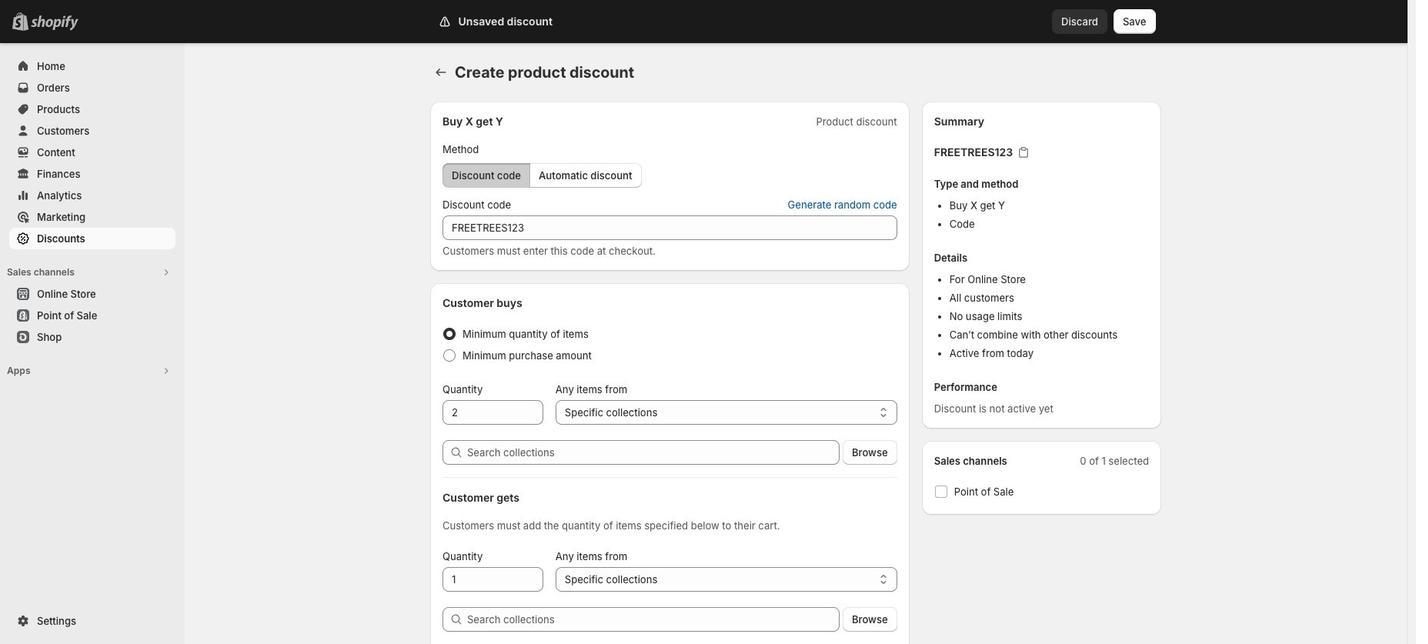 Task type: vqa. For each thing, say whether or not it's contained in the screenshot.
top search collections text box
yes



Task type: describe. For each thing, give the bounding box(es) containing it.
shopify image
[[31, 15, 79, 31]]

Search collections text field
[[467, 440, 840, 465]]



Task type: locate. For each thing, give the bounding box(es) containing it.
None text field
[[443, 216, 897, 240], [443, 400, 543, 425], [443, 567, 543, 592], [443, 216, 897, 240], [443, 400, 543, 425], [443, 567, 543, 592]]

Search collections text field
[[467, 607, 840, 632]]



